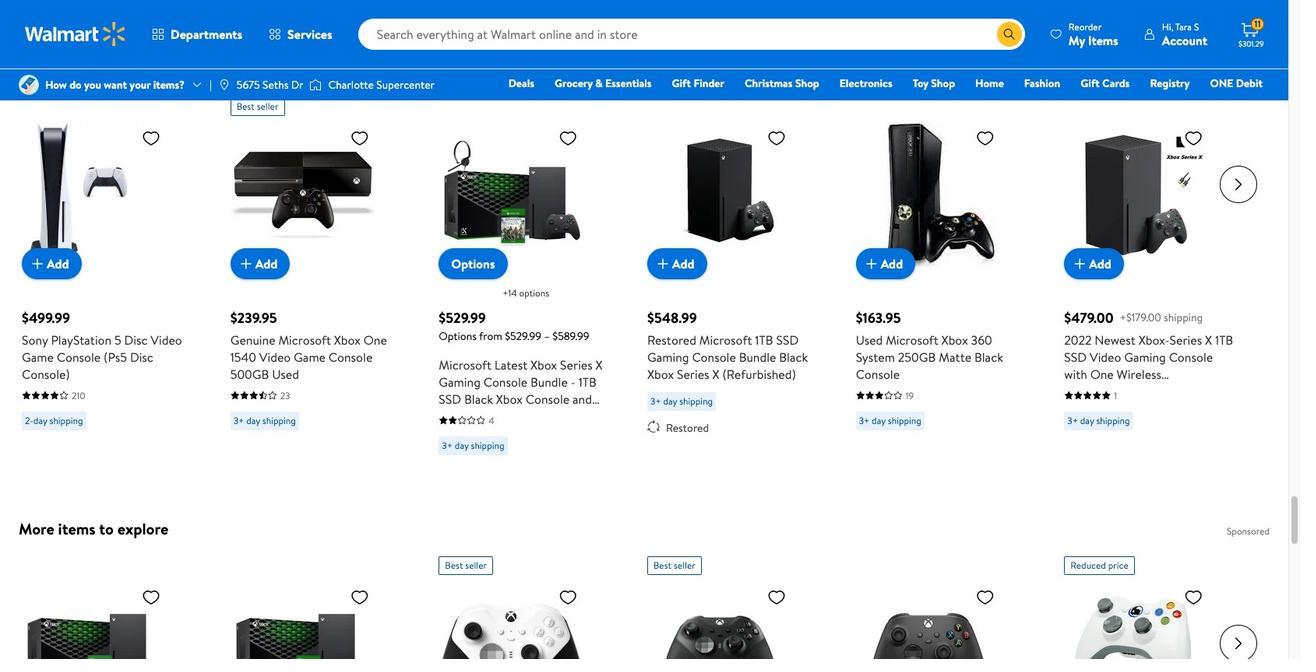 Task type: locate. For each thing, give the bounding box(es) containing it.
0 vertical spatial with
[[1064, 366, 1087, 383]]

best for microsoft xbox elite series 2 core wireless controller - white/black image
[[445, 559, 463, 572]]

1 horizontal spatial add to cart image
[[654, 255, 672, 273]]

2 horizontal spatial series
[[1170, 332, 1202, 349]]

2 horizontal spatial best seller
[[654, 559, 695, 572]]

my
[[1069, 32, 1085, 49]]

add to cart image
[[28, 255, 47, 273], [654, 255, 672, 273], [1071, 255, 1089, 273]]

bundle inside $548.99 restored microsoft 1tb ssd gaming console bundle black xbox series x (refurbished)
[[739, 349, 776, 366]]

options
[[519, 287, 549, 300]]

add to cart image up $499.99 on the top
[[28, 255, 47, 273]]

also
[[96, 61, 122, 82]]

0 horizontal spatial best seller
[[237, 100, 278, 113]]

2022 newest xbox-series x 1tb ssd video gaming console with one wireless controller,ptech ultra high speed hdmi cable image
[[1064, 122, 1209, 267]]

with inside $479.00 +$179.00 shipping 2022 newest xbox-series x 1tb ssd video gaming console with one wireless controller,ptech ultra high speed hdmi cable
[[1064, 366, 1087, 383]]

series up high on the bottom right
[[1170, 332, 1202, 349]]

500gb
[[230, 366, 269, 383]]

game
[[22, 349, 54, 366], [294, 349, 326, 366]]

gaming down +$179.00
[[1124, 349, 1166, 366]]

options up from
[[451, 255, 495, 273]]

one debit walmart+
[[1210, 76, 1263, 113]]

0 horizontal spatial used
[[272, 366, 299, 383]]

tara
[[1175, 20, 1192, 33]]

game inside $499.99 sony playstation 5 disc video game console (ps5 disc console)
[[22, 349, 54, 366]]

1 add to cart image from the left
[[237, 255, 255, 273]]

xbox inside $548.99 restored microsoft 1tb ssd gaming console bundle black xbox series x (refurbished)
[[647, 366, 674, 383]]

3 add button from the left
[[647, 248, 707, 280]]

2 add button from the left
[[230, 248, 290, 280]]

supercenter
[[376, 77, 435, 93]]

$301.29
[[1239, 38, 1264, 49]]

2 shop from the left
[[931, 76, 955, 91]]

3 add from the left
[[672, 255, 694, 272]]

shipping down $548.99 restored microsoft 1tb ssd gaming console bundle black xbox series x (refurbished)
[[679, 395, 713, 408]]

series
[[1170, 332, 1202, 349], [560, 357, 593, 374], [677, 366, 709, 383]]

product group
[[22, 91, 196, 462], [230, 91, 405, 462], [439, 91, 613, 462], [647, 91, 822, 462], [856, 91, 1030, 462], [1064, 91, 1239, 462], [439, 551, 625, 660], [647, 551, 834, 660], [1064, 551, 1251, 660]]

with down 2022
[[1064, 366, 1087, 383]]

0 horizontal spatial seller
[[257, 100, 278, 113]]

shop right the christmas
[[795, 76, 819, 91]]

0 horizontal spatial add to cart image
[[237, 255, 255, 273]]

1 horizontal spatial with
[[1064, 366, 1087, 383]]

gaming up assassin's
[[439, 374, 481, 391]]

0 horizontal spatial add to cart image
[[28, 255, 47, 273]]

series down $589.99
[[560, 357, 593, 374]]

0 vertical spatial $529.99
[[439, 308, 486, 328]]

registry
[[1150, 76, 1190, 91]]

microsoft up (refurbished) on the bottom of the page
[[699, 332, 752, 349]]

and
[[573, 391, 592, 408], [561, 425, 581, 442]]

wireless for microsoft
[[439, 408, 484, 425]]

game down $499.99 on the top
[[22, 349, 54, 366]]

product group containing $548.99
[[647, 91, 822, 462]]

best seller for microsoft xbox elite series 2 wireless controller - black image
[[654, 559, 695, 572]]

from
[[479, 329, 502, 344]]

2 horizontal spatial ssd
[[1064, 349, 1087, 366]]

add to cart image for $163.95
[[862, 255, 881, 273]]

shop
[[795, 76, 819, 91], [931, 76, 955, 91]]

best seller up microsoft xbox elite series 2 wireless controller - black image
[[654, 559, 695, 572]]

0 horizontal spatial ssd
[[439, 391, 461, 408]]

game right genuine at the bottom left of the page
[[294, 349, 326, 366]]

options left from
[[439, 329, 477, 344]]

0 horizontal spatial gift
[[672, 76, 691, 91]]

gaming down the $548.99
[[647, 349, 689, 366]]

0 vertical spatial one
[[364, 332, 387, 349]]

1 horizontal spatial best seller
[[445, 559, 487, 572]]

your
[[130, 77, 151, 93]]

gift for gift finder
[[672, 76, 691, 91]]

ssd inside microsoft latest xbox series x gaming console bundle - 1tb ssd black xbox console and wireless controller with assassin's creed unity and mytrix chat headset
[[439, 391, 461, 408]]

add button up '$239.95'
[[230, 248, 290, 280]]

2 horizontal spatial gaming
[[1124, 349, 1166, 366]]

1 game from the left
[[22, 349, 54, 366]]

ssd up assassin's
[[439, 391, 461, 408]]

day for $239.95
[[246, 414, 260, 428]]

controller
[[487, 408, 542, 425]]

add up '$239.95'
[[255, 255, 277, 272]]

$529.99 up from
[[439, 308, 486, 328]]

gaming inside $548.99 restored microsoft 1tb ssd gaming console bundle black xbox series x (refurbished)
[[647, 349, 689, 366]]

 image right dr
[[310, 77, 322, 93]]

creed
[[493, 425, 526, 442]]

2 add from the left
[[255, 255, 277, 272]]

best seller inside product group
[[237, 100, 278, 113]]

wireless left 4
[[439, 408, 484, 425]]

add button
[[22, 248, 81, 280], [230, 248, 290, 280], [647, 248, 707, 280], [856, 248, 915, 280], [1064, 248, 1124, 280]]

0 horizontal spatial video
[[151, 332, 182, 349]]

bundle for microsoft
[[530, 374, 568, 391]]

0 vertical spatial bundle
[[739, 349, 776, 366]]

0 horizontal spatial game
[[22, 349, 54, 366]]

day
[[663, 395, 677, 408], [33, 414, 47, 428], [246, 414, 260, 428], [872, 414, 886, 428], [1080, 414, 1094, 428], [455, 439, 469, 452]]

microsoft for $163.95
[[886, 332, 939, 349]]

1 horizontal spatial  image
[[218, 79, 230, 91]]

1 vertical spatial bundle
[[530, 374, 568, 391]]

add button up the $548.99
[[647, 248, 707, 280]]

next slide for more items to explore list image
[[1220, 625, 1257, 660]]

one inside $479.00 +$179.00 shipping 2022 newest xbox-series x 1tb ssd video gaming console with one wireless controller,ptech ultra high speed hdmi cable
[[1090, 366, 1114, 383]]

2 horizontal spatial seller
[[674, 559, 695, 572]]

seller for microsoft xbox elite series 2 wireless controller - black image
[[674, 559, 695, 572]]

3+ for $479.00
[[1067, 414, 1078, 428]]

5 add from the left
[[1089, 255, 1111, 272]]

microsoft inside $548.99 restored microsoft 1tb ssd gaming console bundle black xbox series x (refurbished)
[[699, 332, 752, 349]]

1 vertical spatial sponsored
[[1227, 525, 1270, 538]]

used down $163.95
[[856, 332, 883, 349]]

0 horizontal spatial gaming
[[439, 374, 481, 391]]

console)
[[22, 366, 70, 383]]

1 horizontal spatial 1tb
[[755, 332, 773, 349]]

1 add to cart image from the left
[[28, 255, 47, 273]]

price
[[1108, 559, 1129, 572]]

3+ day shipping for $239.95
[[233, 414, 296, 428]]

ssd up (refurbished) on the bottom of the page
[[776, 332, 799, 349]]

2 gift from the left
[[1081, 76, 1100, 91]]

microsoft down $163.95
[[886, 332, 939, 349]]

gift left finder
[[672, 76, 691, 91]]

series inside $479.00 +$179.00 shipping 2022 newest xbox-series x 1tb ssd video gaming console with one wireless controller,ptech ultra high speed hdmi cable
[[1170, 332, 1202, 349]]

$499.99
[[22, 308, 70, 328]]

options inside the $529.99 options from $529.99 – $589.99
[[439, 329, 477, 344]]

1tb up (refurbished) on the bottom of the page
[[755, 332, 773, 349]]

product group containing $163.95
[[856, 91, 1030, 462]]

0 horizontal spatial with
[[545, 408, 568, 425]]

 image left 'how'
[[19, 75, 39, 95]]

add to cart image up $479.00
[[1071, 255, 1089, 273]]

add to favorites list, sony playstation 5 disc video game console (ps5 disc console) image
[[142, 128, 160, 148]]

shipping
[[1164, 310, 1203, 325], [679, 395, 713, 408], [49, 414, 83, 428], [262, 414, 296, 428], [888, 414, 921, 428], [1096, 414, 1130, 428], [471, 439, 504, 452]]

disc
[[124, 332, 148, 349], [130, 349, 153, 366]]

$479.00
[[1064, 308, 1114, 328]]

x left (refurbished) on the bottom of the page
[[712, 366, 719, 383]]

1 horizontal spatial used
[[856, 332, 883, 349]]

1 horizontal spatial x
[[712, 366, 719, 383]]

1 horizontal spatial ssd
[[776, 332, 799, 349]]

1tb
[[755, 332, 773, 349], [1215, 332, 1233, 349], [578, 374, 597, 391]]

toy shop link
[[906, 75, 962, 92]]

2 horizontal spatial x
[[1205, 332, 1212, 349]]

ultra
[[1157, 383, 1184, 400]]

1 add from the left
[[47, 255, 69, 272]]

1 horizontal spatial black
[[779, 349, 808, 366]]

restored microsoft 1tb ssd gaming console bundle black xbox series x (refurbished) image
[[647, 122, 792, 267]]

 image right |
[[218, 79, 230, 91]]

used inside $163.95 used microsoft xbox 360 system 250gb matte black console
[[856, 332, 883, 349]]

3+ day shipping down $548.99 restored microsoft 1tb ssd gaming console bundle black xbox series x (refurbished)
[[650, 395, 713, 408]]

matte
[[939, 349, 971, 366]]

0 horizontal spatial one
[[364, 332, 387, 349]]

one inside $239.95 genuine microsoft xbox one 1540 video game console 500gb used
[[364, 332, 387, 349]]

used
[[856, 332, 883, 349], [272, 366, 299, 383]]

2 add to cart image from the left
[[862, 255, 881, 273]]

bundle inside microsoft latest xbox series x gaming console bundle - 1tb ssd black xbox console and wireless controller with assassin's creed unity and mytrix chat headset
[[530, 374, 568, 391]]

3+ day shipping down 23 on the bottom left of page
[[233, 414, 296, 428]]

add to favorites list, used microsoft xbox 360 system 250gb matte black console image
[[976, 128, 994, 148]]

add to cart image up the $548.99
[[654, 255, 672, 273]]

11 $301.29
[[1239, 17, 1264, 49]]

0 vertical spatial used
[[856, 332, 883, 349]]

game inside $239.95 genuine microsoft xbox one 1540 video game console 500gb used
[[294, 349, 326, 366]]

$529.99 left the –
[[505, 329, 541, 344]]

0 horizontal spatial black
[[464, 391, 493, 408]]

how
[[45, 77, 67, 93]]

0 horizontal spatial x
[[596, 357, 603, 374]]

sony playstation 5 disc video game console (ps5 disc console) image
[[22, 122, 167, 267]]

shop right toy
[[931, 76, 955, 91]]

add up $163.95
[[881, 255, 903, 272]]

walmart+
[[1216, 97, 1263, 113]]

used up 23 on the bottom left of page
[[272, 366, 299, 383]]

seller up microsoft xbox elite series 2 core wireless controller - white/black image
[[465, 559, 487, 572]]

add button for $239.95
[[230, 248, 290, 280]]

0 vertical spatial options
[[451, 255, 495, 273]]

$499.99 sony playstation 5 disc video game console (ps5 disc console)
[[22, 308, 182, 383]]

add up the $548.99
[[672, 255, 694, 272]]

shipping down 23 on the bottom left of page
[[262, 414, 296, 428]]

2 horizontal spatial  image
[[310, 77, 322, 93]]

best seller down 5675 at the left top of the page
[[237, 100, 278, 113]]

&
[[595, 76, 603, 91]]

210
[[72, 389, 85, 403]]

wireless inside $479.00 +$179.00 shipping 2022 newest xbox-series x 1tb ssd video gaming console with one wireless controller,ptech ultra high speed hdmi cable
[[1117, 366, 1161, 383]]

gift finder
[[672, 76, 724, 91]]

1 horizontal spatial wireless
[[1117, 366, 1161, 383]]

electronics link
[[833, 75, 899, 92]]

product group containing $499.99
[[22, 91, 196, 462]]

search icon image
[[1003, 28, 1016, 41]]

add to cart image up $163.95
[[862, 255, 881, 273]]

3+ for $239.95
[[233, 414, 244, 428]]

0 vertical spatial wireless
[[1117, 366, 1161, 383]]

explore
[[117, 519, 168, 540]]

day for $479.00
[[1080, 414, 1094, 428]]

gift
[[672, 76, 691, 91], [1081, 76, 1100, 91]]

registry link
[[1143, 75, 1197, 92]]

add button up $479.00
[[1064, 248, 1124, 280]]

hi, tara s account
[[1162, 20, 1207, 49]]

microsoft right genuine at the bottom left of the page
[[278, 332, 331, 349]]

add to cart image
[[237, 255, 255, 273], [862, 255, 881, 273]]

xbox
[[334, 332, 361, 349], [941, 332, 968, 349], [531, 357, 557, 374], [647, 366, 674, 383], [496, 391, 523, 408]]

hi,
[[1162, 20, 1173, 33]]

add button for $163.95
[[856, 248, 915, 280]]

gaming inside microsoft latest xbox series x gaming console bundle - 1tb ssd black xbox console and wireless controller with assassin's creed unity and mytrix chat headset
[[439, 374, 481, 391]]

1 horizontal spatial best
[[445, 559, 463, 572]]

microsoft down from
[[439, 357, 491, 374]]

1tb right xbox-
[[1215, 332, 1233, 349]]

1 vertical spatial options
[[439, 329, 477, 344]]

x right - at the left bottom of page
[[596, 357, 603, 374]]

2 add to cart image from the left
[[654, 255, 672, 273]]

add button up $163.95
[[856, 248, 915, 280]]

0 horizontal spatial wireless
[[439, 408, 484, 425]]

0 horizontal spatial 1tb
[[578, 374, 597, 391]]

add for $163.95
[[881, 255, 903, 272]]

2 horizontal spatial best
[[654, 559, 672, 572]]

add to favorites list, microsoft xbox elite series 2 wireless controller - black image
[[767, 588, 786, 608]]

product group containing reduced price
[[1064, 551, 1251, 660]]

1 vertical spatial one
[[1090, 366, 1114, 383]]

0 vertical spatial restored
[[647, 332, 696, 349]]

+14
[[503, 287, 517, 300]]

1 horizontal spatial game
[[294, 349, 326, 366]]

0 horizontal spatial series
[[560, 357, 593, 374]]

black inside $163.95 used microsoft xbox 360 system 250gb matte black console
[[974, 349, 1003, 366]]

video
[[151, 332, 182, 349], [259, 349, 291, 366], [1090, 349, 1121, 366]]

2 horizontal spatial black
[[974, 349, 1003, 366]]

microsoft inside microsoft latest xbox series x gaming console bundle - 1tb ssd black xbox console and wireless controller with assassin's creed unity and mytrix chat headset
[[439, 357, 491, 374]]

1 vertical spatial wireless
[[439, 408, 484, 425]]

1 horizontal spatial add to cart image
[[862, 255, 881, 273]]

1tb inside $479.00 +$179.00 shipping 2022 newest xbox-series x 1tb ssd video gaming console with one wireless controller,ptech ultra high speed hdmi cable
[[1215, 332, 1233, 349]]

1 horizontal spatial one
[[1090, 366, 1114, 383]]

0 horizontal spatial shop
[[795, 76, 819, 91]]

 image
[[19, 75, 39, 95], [310, 77, 322, 93], [218, 79, 230, 91]]

product group containing $239.95
[[230, 91, 405, 462]]

microsoft for $239.95
[[278, 332, 331, 349]]

disc right 5
[[124, 332, 148, 349]]

microsoft xbox series x gaming console bundle - 1tb ssd black xbox console and wireless controller with forza horizon 4 full game image
[[22, 582, 167, 660]]

add to cart image for $499.99
[[28, 255, 47, 273]]

unity
[[529, 425, 558, 442]]

console
[[57, 349, 101, 366], [329, 349, 373, 366], [692, 349, 736, 366], [1169, 349, 1213, 366], [856, 366, 900, 383], [484, 374, 528, 391], [526, 391, 570, 408]]

1 shop from the left
[[795, 76, 819, 91]]

ssd inside $479.00 +$179.00 shipping 2022 newest xbox-series x 1tb ssd video gaming console with one wireless controller,ptech ultra high speed hdmi cable
[[1064, 349, 1087, 366]]

day for $163.95
[[872, 414, 886, 428]]

2 horizontal spatial 1tb
[[1215, 332, 1233, 349]]

microsoft inside $163.95 used microsoft xbox 360 system 250gb matte black console
[[886, 332, 939, 349]]

gaming
[[647, 349, 689, 366], [1124, 349, 1166, 366], [439, 374, 481, 391]]

1 vertical spatial with
[[545, 408, 568, 425]]

cable
[[1136, 400, 1167, 417]]

add for $548.99
[[672, 255, 694, 272]]

wireless
[[1117, 366, 1161, 383], [439, 408, 484, 425]]

1 add button from the left
[[22, 248, 81, 280]]

1
[[1114, 389, 1117, 403]]

series down the $548.99
[[677, 366, 709, 383]]

0 horizontal spatial  image
[[19, 75, 39, 95]]

1 horizontal spatial bundle
[[739, 349, 776, 366]]

bundle
[[739, 349, 776, 366], [530, 374, 568, 391]]

2 horizontal spatial video
[[1090, 349, 1121, 366]]

add up $479.00
[[1089, 255, 1111, 272]]

home link
[[968, 75, 1011, 92]]

x
[[1205, 332, 1212, 349], [596, 357, 603, 374], [712, 366, 719, 383]]

fashion link
[[1017, 75, 1067, 92]]

3 add to cart image from the left
[[1071, 255, 1089, 273]]

1 horizontal spatial shop
[[931, 76, 955, 91]]

1 vertical spatial and
[[561, 425, 581, 442]]

ssd inside $548.99 restored microsoft 1tb ssd gaming console bundle black xbox series x (refurbished)
[[776, 332, 799, 349]]

23
[[280, 389, 290, 403]]

3+ day shipping down 19
[[859, 414, 921, 428]]

black for $548.99
[[779, 349, 808, 366]]

wireless up the 1
[[1117, 366, 1161, 383]]

bundle for $548.99
[[739, 349, 776, 366]]

$529.99
[[439, 308, 486, 328], [505, 329, 541, 344]]

black
[[779, 349, 808, 366], [974, 349, 1003, 366], [464, 391, 493, 408]]

Search search field
[[358, 19, 1025, 50]]

black inside microsoft latest xbox series x gaming console bundle - 1tb ssd black xbox console and wireless controller with assassin's creed unity and mytrix chat headset
[[464, 391, 493, 408]]

black inside $548.99 restored microsoft 1tb ssd gaming console bundle black xbox series x (refurbished)
[[779, 349, 808, 366]]

3+ day shipping for $163.95
[[859, 414, 921, 428]]

1tb right - at the left bottom of page
[[578, 374, 597, 391]]

genuine microsoft xbox one 1540 video game console 500gb used image
[[230, 122, 375, 267]]

and right unity
[[561, 425, 581, 442]]

2 game from the left
[[294, 349, 326, 366]]

0 horizontal spatial best
[[237, 100, 255, 113]]

1 horizontal spatial video
[[259, 349, 291, 366]]

controller,ptech
[[1064, 383, 1154, 400]]

series inside $548.99 restored microsoft 1tb ssd gaming console bundle black xbox series x (refurbished)
[[677, 366, 709, 383]]

1tb inside microsoft latest xbox series x gaming console bundle - 1tb ssd black xbox console and wireless controller with assassin's creed unity and mytrix chat headset
[[578, 374, 597, 391]]

video right 1540
[[259, 349, 291, 366]]

add button up $499.99 on the top
[[22, 248, 81, 280]]

4 add button from the left
[[856, 248, 915, 280]]

with right controller
[[545, 408, 568, 425]]

do
[[69, 77, 82, 93]]

one debit link
[[1203, 75, 1270, 92]]

1 horizontal spatial gift
[[1081, 76, 1100, 91]]

1 horizontal spatial seller
[[465, 559, 487, 572]]

add to cart image for $239.95
[[237, 255, 255, 273]]

4 add from the left
[[881, 255, 903, 272]]

video right 5
[[151, 332, 182, 349]]

video inside $239.95 genuine microsoft xbox one 1540 video game console 500gb used
[[259, 349, 291, 366]]

0 vertical spatial and
[[573, 391, 592, 408]]

add up $499.99 on the top
[[47, 255, 69, 272]]

$589.99
[[553, 329, 589, 344]]

x inside microsoft latest xbox series x gaming console bundle - 1tb ssd black xbox console and wireless controller with assassin's creed unity and mytrix chat headset
[[596, 357, 603, 374]]

hdmi
[[1101, 400, 1133, 417]]

ssd down $479.00
[[1064, 349, 1087, 366]]

best seller up microsoft xbox elite series 2 core wireless controller - white/black image
[[445, 559, 487, 572]]

and down $589.99
[[573, 391, 592, 408]]

3+ day shipping down the 1
[[1067, 414, 1130, 428]]

shipping down 4
[[471, 439, 504, 452]]

mytrix
[[439, 442, 474, 459]]

high
[[1187, 383, 1213, 400]]

gift left cards
[[1081, 76, 1100, 91]]

1 horizontal spatial $529.99
[[505, 329, 541, 344]]

one
[[364, 332, 387, 349], [1090, 366, 1114, 383]]

1 horizontal spatial series
[[677, 366, 709, 383]]

walmart image
[[25, 22, 126, 47]]

video up controller,ptech
[[1090, 349, 1121, 366]]

x up high on the bottom right
[[1205, 332, 1212, 349]]

add to favorites list, microsoft xbox elite series 2 core wireless controller - white/black image
[[559, 588, 577, 608]]

console inside $239.95 genuine microsoft xbox one 1540 video game console 500gb used
[[329, 349, 373, 366]]

1 gift from the left
[[672, 76, 691, 91]]

seller down 5675 seths dr
[[257, 100, 278, 113]]

seller up microsoft xbox elite series 2 wireless controller - black image
[[674, 559, 695, 572]]

360
[[971, 332, 992, 349]]

0 vertical spatial sponsored
[[1211, 4, 1254, 17]]

3+ day shipping for $479.00
[[1067, 414, 1130, 428]]

more
[[19, 519, 54, 540]]

shop for toy shop
[[931, 76, 955, 91]]

microsoft inside $239.95 genuine microsoft xbox one 1540 video game console 500gb used
[[278, 332, 331, 349]]

0 horizontal spatial bundle
[[530, 374, 568, 391]]

product group containing $479.00
[[1064, 91, 1239, 462]]

1 horizontal spatial gaming
[[647, 349, 689, 366]]

add to cart image up '$239.95'
[[237, 255, 255, 273]]

wireless inside microsoft latest xbox series x gaming console bundle - 1tb ssd black xbox console and wireless controller with assassin's creed unity and mytrix chat headset
[[439, 408, 484, 425]]

shipping up xbox-
[[1164, 310, 1203, 325]]

2 horizontal spatial add to cart image
[[1071, 255, 1089, 273]]

1 vertical spatial used
[[272, 366, 299, 383]]

used microsoft xbox 360 system 250gb matte black console image
[[856, 122, 1001, 267]]



Task type: vqa. For each thing, say whether or not it's contained in the screenshot.
payments
no



Task type: describe. For each thing, give the bounding box(es) containing it.
disc right '(ps5'
[[130, 349, 153, 366]]

deals link
[[501, 75, 541, 92]]

ad disclaimer and feedback image
[[1257, 5, 1270, 17]]

add to favorites list, microsoft xbox series x gaming console bundle - 1tb ssd black xbox console and wireless controller with forza horizon 4 full game image
[[142, 588, 160, 608]]

add to favorites list, bonadget xbox 360 controller, wireless controller for xbox 360, 2.4ghz game joystick controller gamepad remote compatible with xbox 360/360 slim, pc windows 7, 8, 10, white, 1pack image
[[1184, 588, 1203, 608]]

add to favorites list, microsoft xbox wireless controller - carbon black image
[[976, 588, 994, 608]]

fashion
[[1024, 76, 1060, 91]]

+14 options
[[503, 287, 549, 300]]

product group containing $529.99
[[439, 91, 613, 462]]

restored inside $548.99 restored microsoft 1tb ssd gaming console bundle black xbox series x (refurbished)
[[647, 332, 696, 349]]

gift for gift cards
[[1081, 76, 1100, 91]]

newest
[[1095, 332, 1136, 349]]

2022
[[1064, 332, 1092, 349]]

grocery
[[555, 76, 593, 91]]

assassin's
[[439, 425, 490, 442]]

add button for $499.99
[[22, 248, 81, 280]]

account
[[1162, 32, 1207, 49]]

2-day shipping
[[25, 414, 83, 428]]

shipping inside $479.00 +$179.00 shipping 2022 newest xbox-series x 1tb ssd video gaming console with one wireless controller,ptech ultra high speed hdmi cable
[[1164, 310, 1203, 325]]

microsoft xbox wireless controller - carbon black image
[[856, 582, 1001, 660]]

$239.95 genuine microsoft xbox one 1540 video game console 500gb used
[[230, 308, 387, 383]]

charlotte supercenter
[[328, 77, 435, 93]]

-
[[571, 374, 576, 391]]

xbox series x gaming console bundle - 1tb ssd black flagship xbox console and wireless controller with sea of thieves full game image
[[230, 582, 375, 660]]

3+ day shipping down 4
[[442, 439, 504, 452]]

19
[[906, 389, 914, 403]]

(refurbished)
[[722, 366, 796, 383]]

how do you want your items?
[[45, 77, 185, 93]]

dr
[[291, 77, 303, 93]]

wireless for $479.00
[[1117, 366, 1161, 383]]

$479.00 +$179.00 shipping 2022 newest xbox-series x 1tb ssd video gaming console with one wireless controller,ptech ultra high speed hdmi cable
[[1064, 308, 1233, 417]]

1 vertical spatial $529.99
[[505, 329, 541, 344]]

reorder my items
[[1069, 20, 1118, 49]]

seller for microsoft xbox elite series 2 core wireless controller - white/black image
[[465, 559, 487, 572]]

gift cards link
[[1074, 75, 1137, 92]]

xbox inside $163.95 used microsoft xbox 360 system 250gb matte black console
[[941, 332, 968, 349]]

christmas shop
[[745, 76, 819, 91]]

1540
[[230, 349, 256, 366]]

items
[[58, 519, 95, 540]]

5675
[[237, 77, 260, 93]]

 image for 5675
[[218, 79, 230, 91]]

toy
[[913, 76, 929, 91]]

2-
[[25, 414, 33, 428]]

chat
[[477, 442, 503, 459]]

finder
[[694, 76, 724, 91]]

series inside microsoft latest xbox series x gaming console bundle - 1tb ssd black xbox console and wireless controller with assassin's creed unity and mytrix chat headset
[[560, 357, 593, 374]]

3+ for $163.95
[[859, 414, 870, 428]]

$529.99 options from $529.99 – $589.99
[[439, 308, 589, 344]]

$239.95
[[230, 308, 277, 328]]

electronics
[[840, 76, 892, 91]]

christmas
[[745, 76, 793, 91]]

customers also considered
[[19, 61, 200, 82]]

5675 seths dr
[[237, 77, 303, 93]]

speed
[[1064, 400, 1098, 417]]

1 vertical spatial restored
[[666, 421, 709, 436]]

grocery & essentials link
[[548, 75, 659, 92]]

1tb inside $548.99 restored microsoft 1tb ssd gaming console bundle black xbox series x (refurbished)
[[755, 332, 773, 349]]

add for $239.95
[[255, 255, 277, 272]]

shop for christmas shop
[[795, 76, 819, 91]]

shipping down the 1
[[1096, 414, 1130, 428]]

shipping down 19
[[888, 414, 921, 428]]

add button for $548.99
[[647, 248, 707, 280]]

next slide for customers also considered list image
[[1220, 166, 1257, 203]]

with inside microsoft latest xbox series x gaming console bundle - 1tb ssd black xbox console and wireless controller with assassin's creed unity and mytrix chat headset
[[545, 408, 568, 425]]

best for microsoft xbox elite series 2 wireless controller - black image
[[654, 559, 672, 572]]

considered
[[126, 61, 200, 82]]

$163.95 used microsoft xbox 360 system 250gb matte black console
[[856, 308, 1003, 383]]

250gb
[[898, 349, 936, 366]]

microsoft latest xbox series x gaming console bundle - 1tb ssd black xbox console and wireless controller with assassin's creed unity and mytrix chat headset image
[[439, 122, 584, 267]]

 image for charlotte
[[310, 77, 322, 93]]

console inside $499.99 sony playstation 5 disc video game console (ps5 disc console)
[[57, 349, 101, 366]]

s
[[1194, 20, 1199, 33]]

day for $499.99
[[33, 414, 47, 428]]

xbox inside $239.95 genuine microsoft xbox one 1540 video game console 500gb used
[[334, 332, 361, 349]]

add to favorites list, restored microsoft 1tb ssd gaming console bundle black xbox series x (refurbished) image
[[767, 128, 786, 148]]

genuine
[[230, 332, 275, 349]]

video inside $479.00 +$179.00 shipping 2022 newest xbox-series x 1tb ssd video gaming console with one wireless controller,ptech ultra high speed hdmi cable
[[1090, 349, 1121, 366]]

bonadget xbox 360 controller, wireless controller for xbox 360, 2.4ghz game joystick controller gamepad remote compatible with xbox 360/360 slim, pc windows 7, 8, 10, white, 1pack image
[[1064, 582, 1209, 660]]

essentials
[[605, 76, 652, 91]]

x inside $548.99 restored microsoft 1tb ssd gaming console bundle black xbox series x (refurbished)
[[712, 366, 719, 383]]

video inside $499.99 sony playstation 5 disc video game console (ps5 disc console)
[[151, 332, 182, 349]]

$548.99 restored microsoft 1tb ssd gaming console bundle black xbox series x (refurbished)
[[647, 308, 808, 383]]

console inside $479.00 +$179.00 shipping 2022 newest xbox-series x 1tb ssd video gaming console with one wireless controller,ptech ultra high speed hdmi cable
[[1169, 349, 1213, 366]]

add to favorites list, xbox series x gaming console bundle - 1tb ssd black flagship xbox console and wireless controller with sea of thieves full game image
[[350, 588, 369, 608]]

seller inside product group
[[257, 100, 278, 113]]

used inside $239.95 genuine microsoft xbox one 1540 video game console 500gb used
[[272, 366, 299, 383]]

items
[[1088, 32, 1118, 49]]

add to favorites list, 2022 newest xbox-series x 1tb ssd video gaming console with one wireless controller,ptech ultra high speed hdmi cable image
[[1184, 128, 1203, 148]]

add to cart image for $548.99
[[654, 255, 672, 273]]

x inside $479.00 +$179.00 shipping 2022 newest xbox-series x 1tb ssd video gaming console with one wireless controller,ptech ultra high speed hdmi cable
[[1205, 332, 1212, 349]]

gift finder link
[[665, 75, 731, 92]]

add to favorites list, genuine microsoft xbox one 1540 video game console 500gb used image
[[350, 128, 369, 148]]

microsoft for $548.99
[[699, 332, 752, 349]]

grocery & essentials
[[555, 76, 652, 91]]

system
[[856, 349, 895, 366]]

4
[[489, 414, 494, 428]]

cards
[[1102, 76, 1130, 91]]

walmart+ link
[[1209, 97, 1270, 114]]

|
[[210, 77, 212, 93]]

one
[[1210, 76, 1233, 91]]

microsoft xbox elite series 2 wireless controller - black image
[[647, 582, 792, 660]]

playstation
[[51, 332, 112, 349]]

Walmart Site-Wide search field
[[358, 19, 1025, 50]]

customers
[[19, 61, 92, 82]]

headset
[[506, 442, 551, 459]]

–
[[544, 329, 550, 344]]

 image for how
[[19, 75, 39, 95]]

shipping down 210
[[49, 414, 83, 428]]

black for $163.95
[[974, 349, 1003, 366]]

charlotte
[[328, 77, 374, 93]]

latest
[[494, 357, 528, 374]]

best seller for microsoft xbox elite series 2 core wireless controller - white/black image
[[445, 559, 487, 572]]

toy shop
[[913, 76, 955, 91]]

seths
[[263, 77, 289, 93]]

(ps5
[[104, 349, 127, 366]]

5 add button from the left
[[1064, 248, 1124, 280]]

xbox-
[[1139, 332, 1170, 349]]

gaming inside $479.00 +$179.00 shipping 2022 newest xbox-series x 1tb ssd video gaming console with one wireless controller,ptech ultra high speed hdmi cable
[[1124, 349, 1166, 366]]

console inside $548.99 restored microsoft 1tb ssd gaming console bundle black xbox series x (refurbished)
[[692, 349, 736, 366]]

add for $499.99
[[47, 255, 69, 272]]

deals
[[508, 76, 534, 91]]

more items to explore
[[19, 519, 168, 540]]

options link
[[439, 248, 508, 280]]

0 horizontal spatial $529.99
[[439, 308, 486, 328]]

gaming for $548.99
[[647, 349, 689, 366]]

christmas shop link
[[738, 75, 826, 92]]

console inside $163.95 used microsoft xbox 360 system 250gb matte black console
[[856, 366, 900, 383]]

to
[[99, 519, 114, 540]]

add to favorites list, microsoft latest xbox series x gaming console bundle - 1tb ssd black xbox console and wireless controller with assassin's creed unity and mytrix chat headset image
[[559, 128, 577, 148]]

gaming for microsoft
[[439, 374, 481, 391]]

microsoft latest xbox series x gaming console bundle - 1tb ssd black xbox console and wireless controller with assassin's creed unity and mytrix chat headset
[[439, 357, 603, 459]]

microsoft xbox elite series 2 core wireless controller - white/black image
[[439, 582, 584, 660]]



